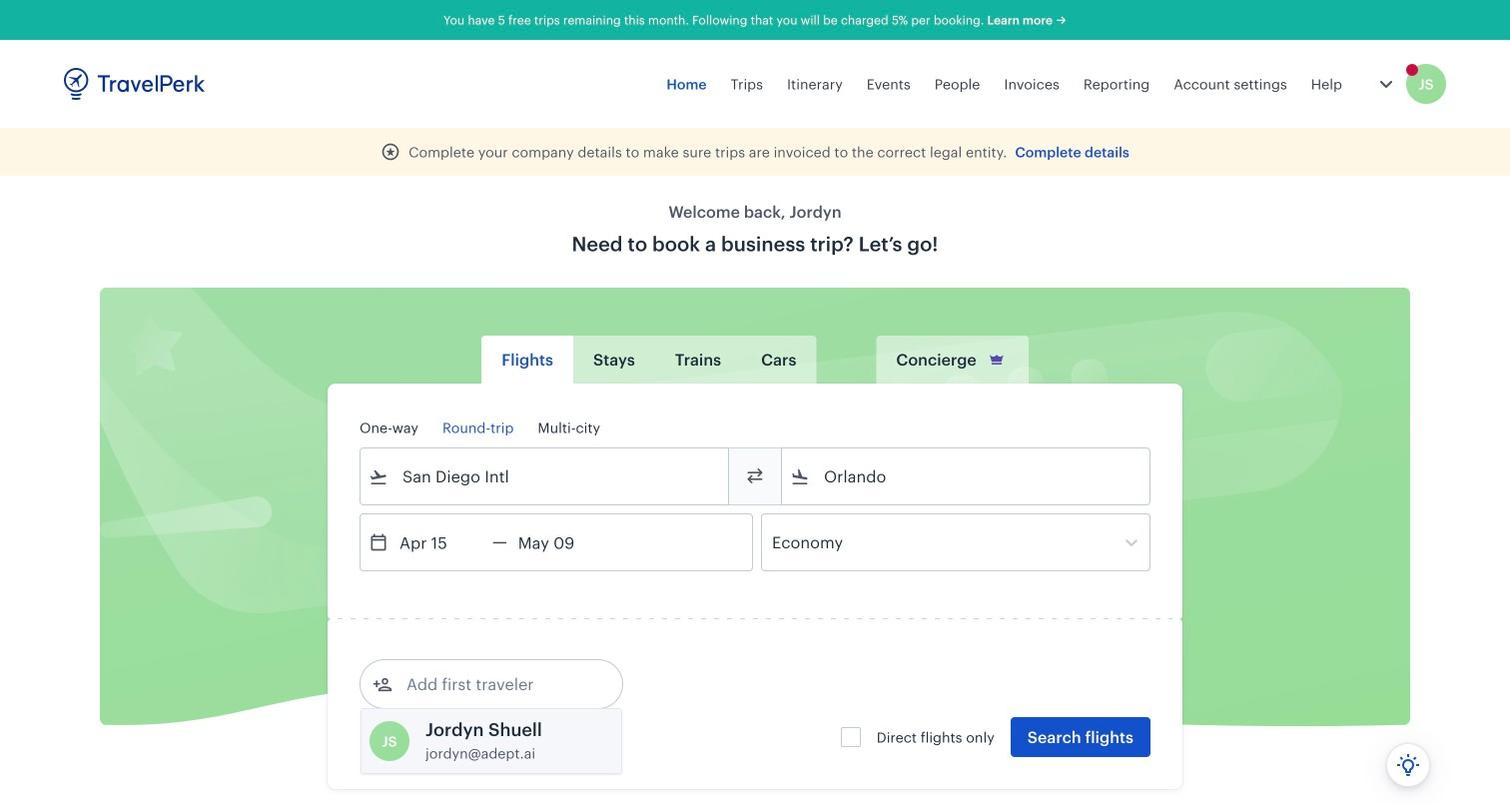 Task type: locate. For each thing, give the bounding box(es) containing it.
To search field
[[810, 461, 1124, 493]]

Return text field
[[507, 515, 611, 571]]



Task type: describe. For each thing, give the bounding box(es) containing it.
Add first traveler search field
[[393, 668, 600, 700]]

From search field
[[389, 461, 702, 493]]

Depart text field
[[389, 515, 493, 571]]



